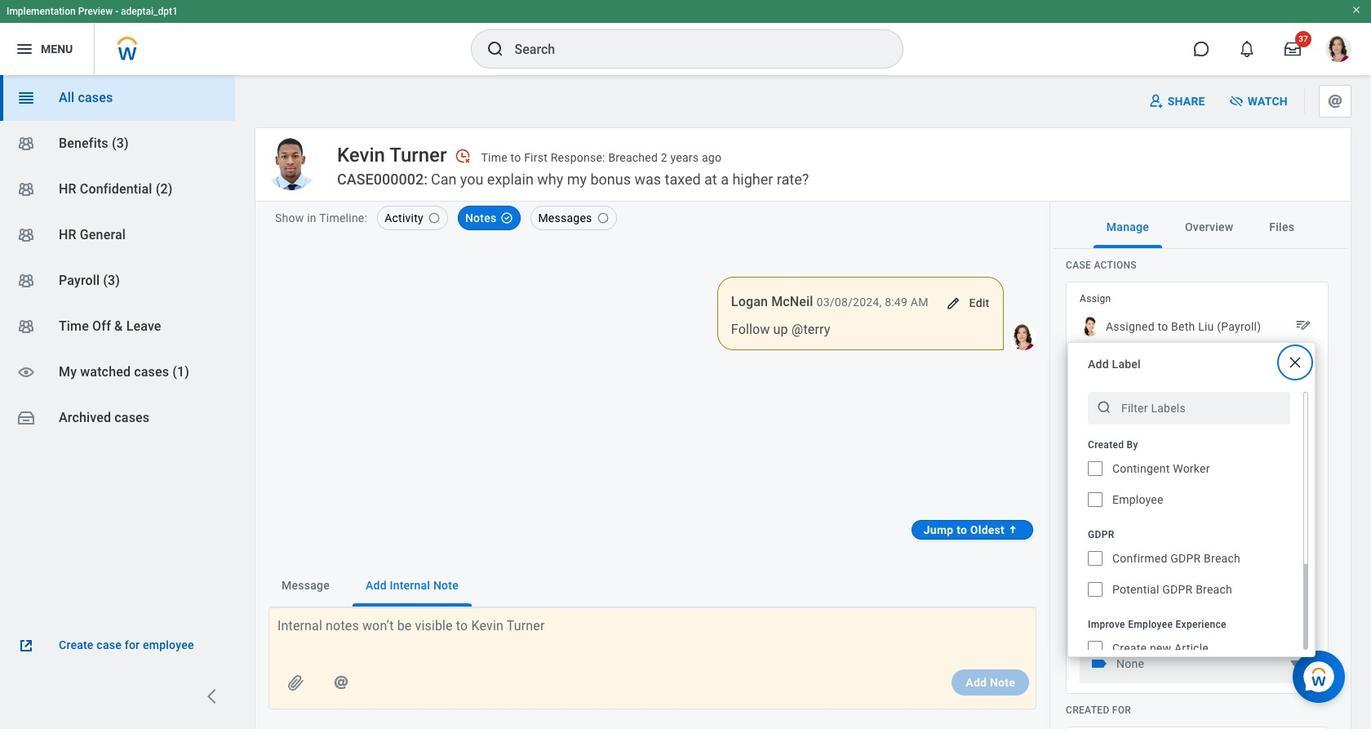 Task type: locate. For each thing, give the bounding box(es) containing it.
contact card matrix manager image inside time off & leave link
[[16, 317, 36, 336]]

list containing contingent worker
[[1089, 459, 1291, 510]]

(3)
[[112, 136, 129, 151], [103, 273, 120, 288]]

my
[[567, 171, 587, 188]]

1 horizontal spatial assign
[[1239, 351, 1276, 364]]

share
[[1168, 95, 1206, 108]]

list containing activity
[[368, 206, 617, 234]]

hr general
[[59, 227, 126, 243]]

case actions
[[1067, 260, 1137, 271]]

gdpr
[[1089, 529, 1115, 541], [1171, 552, 1202, 565], [1163, 583, 1193, 596]]

1 contact card matrix manager image from the top
[[16, 180, 36, 199]]

contact card matrix manager image inside hr confidential (2) link
[[16, 180, 36, 199]]

kevin
[[337, 143, 385, 166]]

add for add flag
[[1080, 546, 1099, 558]]

oldest
[[971, 523, 1005, 536]]

tab list containing manage
[[1054, 206, 1348, 249]]

watch
[[1248, 95, 1289, 108]]

contingent
[[1113, 462, 1171, 475]]

2 radio mobile image from the left
[[597, 212, 610, 225]]

1 vertical spatial gdpr
[[1171, 552, 1202, 565]]

0 vertical spatial -
[[115, 6, 119, 17]]

upload clip image
[[286, 673, 305, 692]]

case
[[97, 639, 122, 652]]

implementation preview -   adeptai_dpt1
[[7, 6, 178, 17]]

inbox image
[[16, 408, 36, 428]]

in up awaiting
[[1090, 423, 1101, 434]]

show in timeline:
[[275, 212, 368, 225]]

1 vertical spatial time
[[59, 318, 89, 334]]

tab list
[[1054, 206, 1348, 249], [269, 564, 1037, 608]]

1 horizontal spatial note
[[991, 676, 1016, 689]]

search image inside the add label dialog
[[1097, 399, 1113, 416]]

1 vertical spatial assign
[[1239, 351, 1276, 364]]

1 vertical spatial &
[[1160, 505, 1167, 519]]

hr inside hr confidential (2) link
[[59, 181, 76, 197]]

contact card matrix manager image inside benefits (3) link
[[16, 134, 36, 154]]

gdpr up add flag
[[1089, 529, 1115, 541]]

0 horizontal spatial progress
[[1103, 423, 1155, 434]]

main content
[[256, 202, 1050, 729]]

text edit image
[[1296, 317, 1312, 333]]

turner
[[390, 143, 447, 166]]

add label dialog
[[1068, 342, 1316, 729]]

created down "tag" icon
[[1067, 705, 1110, 716]]

0 horizontal spatial payroll
[[59, 273, 100, 288]]

for
[[125, 639, 140, 652], [1113, 705, 1132, 716]]

- right worker
[[1233, 440, 1236, 452]]

to right jump
[[957, 523, 968, 536]]

to for time
[[511, 151, 521, 164]]

to for assigned
[[1158, 320, 1169, 333]]

1 vertical spatial for
[[1113, 705, 1132, 716]]

1 vertical spatial tab list
[[269, 564, 1037, 608]]

hr for hr general
[[59, 227, 76, 243]]

cases left (1)
[[134, 364, 169, 380]]

follow
[[732, 322, 770, 337]]

0 vertical spatial gdpr
[[1089, 529, 1115, 541]]

tab list for add internal note tab panel
[[269, 564, 1037, 608]]

archived cases
[[59, 410, 150, 425]]

0 horizontal spatial radio mobile image
[[428, 212, 441, 225]]

note inside button
[[434, 579, 459, 592]]

gdpr for confirmed
[[1171, 552, 1202, 565]]

cases right all
[[78, 90, 113, 105]]

-
[[115, 6, 119, 17], [1233, 440, 1236, 452]]

1 horizontal spatial label
[[1113, 358, 1142, 371]]

time for time off & leave
[[59, 318, 89, 334]]

radio mobile image
[[428, 212, 441, 225], [597, 212, 610, 225]]

watched
[[80, 364, 131, 380]]

1 vertical spatial -
[[1233, 440, 1236, 452]]

1 vertical spatial label
[[1080, 626, 1105, 637]]

by
[[1127, 439, 1139, 451]]

0 vertical spatial contact card matrix manager image
[[16, 180, 36, 199]]

0 horizontal spatial &
[[114, 318, 123, 334]]

assign inside button
[[1239, 351, 1276, 364]]

(3) for payroll (3)
[[103, 273, 120, 288]]

create up none
[[1113, 642, 1148, 655]]

user plus image
[[1149, 93, 1165, 109]]

contact card matrix manager image
[[16, 134, 36, 154], [16, 317, 36, 336]]

1 horizontal spatial in
[[1239, 440, 1247, 452]]

label up status
[[1113, 358, 1142, 371]]

contact card matrix manager image inside payroll (3) link
[[16, 271, 36, 291]]

add label
[[1089, 358, 1142, 371]]

time
[[481, 151, 508, 164], [59, 318, 89, 334]]

leave
[[126, 318, 161, 334]]

add
[[1089, 358, 1110, 371], [1080, 546, 1099, 558], [366, 579, 387, 592], [966, 676, 987, 689]]

add inside case actions 'element'
[[1080, 546, 1099, 558]]

0 vertical spatial assign
[[1080, 293, 1112, 305]]

0 horizontal spatial tab list
[[269, 564, 1037, 608]]

response:
[[551, 151, 606, 164]]

create left case
[[59, 639, 94, 652]]

1 vertical spatial payroll
[[1170, 505, 1206, 519]]

0 horizontal spatial label
[[1080, 626, 1105, 637]]

2 vertical spatial cases
[[115, 410, 150, 425]]

1 horizontal spatial tab list
[[1054, 206, 1348, 249]]

1 horizontal spatial create
[[1113, 642, 1148, 655]]

0 vertical spatial label
[[1113, 358, 1142, 371]]

add inside button
[[366, 579, 387, 592]]

in right worker
[[1239, 440, 1247, 452]]

compensation & payroll button
[[1077, 499, 1312, 525]]

employee down 'type' on the right bottom of page
[[1113, 493, 1164, 506]]

to inside case header element
[[511, 151, 521, 164]]

1 vertical spatial employee
[[1129, 619, 1174, 630]]

to left first
[[511, 151, 521, 164]]

2 vertical spatial contact card matrix manager image
[[16, 271, 36, 291]]

0 vertical spatial cases
[[78, 90, 113, 105]]

for down none
[[1113, 705, 1132, 716]]

@terry
[[792, 322, 831, 337]]

hr confidential (2)
[[59, 181, 173, 197]]

employee
[[1113, 493, 1164, 506], [1129, 619, 1174, 630]]

all cases
[[59, 90, 113, 105]]

1 vertical spatial contact card matrix manager image
[[16, 317, 36, 336]]

note inside button
[[991, 676, 1016, 689]]

1 horizontal spatial payroll
[[1170, 505, 1206, 519]]

mcneil
[[772, 294, 814, 310]]

all
[[59, 90, 75, 105]]

to for assign
[[1279, 351, 1289, 364]]

0 vertical spatial time
[[481, 151, 508, 164]]

1 horizontal spatial time
[[481, 151, 508, 164]]

assign for assign
[[1080, 293, 1112, 305]]

(3) right benefits
[[112, 136, 129, 151]]

add internal note button
[[353, 564, 472, 607]]

8:49
[[885, 296, 908, 309]]

0 vertical spatial note
[[434, 579, 459, 592]]

0 horizontal spatial for
[[125, 639, 140, 652]]

breach up the experience
[[1196, 583, 1233, 596]]

0 vertical spatial in
[[1090, 423, 1101, 434]]

created left by
[[1089, 439, 1125, 451]]

2 contact card matrix manager image from the top
[[16, 317, 36, 336]]

2 contact card matrix manager image from the top
[[16, 225, 36, 245]]

created by
[[1089, 439, 1139, 451]]

1 vertical spatial cases
[[134, 364, 169, 380]]

payroll inside button
[[1170, 505, 1206, 519]]

1 radio mobile image from the left
[[428, 212, 441, 225]]

you
[[460, 171, 484, 188]]

hr down benefits
[[59, 181, 76, 197]]

(3) down hr general 'link' at top left
[[103, 273, 120, 288]]

- inside menu banner
[[115, 6, 119, 17]]

to left the "you"
[[1279, 351, 1289, 364]]

x image
[[1288, 354, 1304, 371]]

0 horizontal spatial -
[[115, 6, 119, 17]]

add inside dialog
[[1089, 358, 1110, 371]]

share button
[[1142, 88, 1216, 114]]

1 vertical spatial note
[[991, 676, 1016, 689]]

0 horizontal spatial assign
[[1080, 293, 1112, 305]]

list
[[0, 75, 235, 441], [368, 206, 617, 234], [1077, 292, 1316, 684], [1089, 459, 1291, 510], [1089, 549, 1291, 599]]

0 vertical spatial tab list
[[1054, 206, 1348, 249]]

created for created for
[[1067, 705, 1110, 716]]

add internal note tab panel
[[269, 608, 1037, 729]]

breach for confirmed gdpr breach
[[1205, 552, 1241, 565]]

1 vertical spatial search image
[[1097, 399, 1113, 416]]

Internal notes won't be visible to Kevin Turner text field
[[278, 616, 1035, 656]]

0 horizontal spatial time
[[59, 318, 89, 334]]

search image for filter labels text field
[[1097, 399, 1113, 416]]

1 vertical spatial progress
[[1250, 440, 1291, 452]]

label inside list
[[1080, 626, 1105, 637]]

case000002 : can you explain why my bonus was taxed at a higher rate?
[[337, 171, 809, 188]]

payroll
[[59, 273, 100, 288], [1170, 505, 1206, 519]]

payroll up the gdpr 'status'
[[1170, 505, 1206, 519]]

list containing assigned to beth liu (payroll)
[[1077, 292, 1316, 684]]

0 vertical spatial (3)
[[112, 136, 129, 151]]

tab list for manage tab panel
[[1054, 206, 1348, 249]]

contact card matrix manager image
[[16, 180, 36, 199], [16, 225, 36, 245], [16, 271, 36, 291]]

0 vertical spatial employee
[[1113, 493, 1164, 506]]

gdpr down the confirmed gdpr breach
[[1163, 583, 1193, 596]]

2 vertical spatial gdpr
[[1163, 583, 1193, 596]]

- right preview
[[115, 6, 119, 17]]

time up explain
[[481, 151, 508, 164]]

notifications large image
[[1240, 41, 1256, 57]]

assign down case actions
[[1080, 293, 1112, 305]]

2 hr from the top
[[59, 227, 76, 243]]

hr confidential (2) link
[[0, 167, 235, 212]]

0 vertical spatial &
[[114, 318, 123, 334]]

create new article
[[1113, 642, 1209, 655]]

improve
[[1089, 619, 1126, 630]]

1 vertical spatial (3)
[[103, 273, 120, 288]]

contact card matrix manager image inside hr general 'link'
[[16, 225, 36, 245]]

radio mobile image right activity
[[428, 212, 441, 225]]

1 horizontal spatial search image
[[1097, 399, 1113, 416]]

watch button
[[1222, 88, 1298, 114]]

0 horizontal spatial search image
[[485, 39, 505, 59]]

0 vertical spatial search image
[[485, 39, 505, 59]]

created inside status
[[1089, 439, 1125, 451]]

hr inside hr general 'link'
[[59, 227, 76, 243]]

time inside case header element
[[481, 151, 508, 164]]

1 contact card matrix manager image from the top
[[16, 134, 36, 154]]

message button
[[269, 564, 343, 607]]

0 vertical spatial created
[[1089, 439, 1125, 451]]

radio mobile image inside activity button
[[428, 212, 441, 225]]

off
[[92, 318, 111, 334]]

(payroll)
[[1218, 320, 1262, 333]]

progress
[[1103, 423, 1155, 434], [1250, 440, 1291, 452]]

created
[[1089, 439, 1125, 451], [1067, 705, 1110, 716]]

change status
[[1080, 395, 1147, 407]]

benefits (3)
[[59, 136, 129, 151]]

0 horizontal spatial note
[[434, 579, 459, 592]]

for right case
[[125, 639, 140, 652]]

manage tab panel
[[1054, 259, 1348, 729]]

to for jump
[[957, 523, 968, 536]]

label
[[1113, 358, 1142, 371], [1080, 626, 1105, 637]]

created inside manage tab panel
[[1067, 705, 1110, 716]]

bonus
[[591, 171, 631, 188]]

1 vertical spatial contact card matrix manager image
[[16, 225, 36, 245]]

(1)
[[173, 364, 190, 380]]

edit image
[[945, 296, 962, 312]]

to inside "button"
[[1158, 320, 1169, 333]]

to
[[511, 151, 521, 164], [1158, 320, 1169, 333], [1279, 351, 1289, 364], [957, 523, 968, 536]]

(3) inside payroll (3) link
[[103, 273, 120, 288]]

add inside button
[[966, 676, 987, 689]]

cases down my watched cases (1)
[[115, 410, 150, 425]]

to inside button
[[1279, 351, 1289, 364]]

1 horizontal spatial -
[[1233, 440, 1236, 452]]

payroll down hr general
[[59, 273, 100, 288]]

create inside improve employee experience element
[[1113, 642, 1148, 655]]

& right off at the left
[[114, 318, 123, 334]]

(3) inside benefits (3) link
[[112, 136, 129, 151]]

add for add note
[[966, 676, 987, 689]]

1 horizontal spatial &
[[1160, 505, 1167, 519]]

inbox large image
[[1285, 41, 1302, 57]]

0 vertical spatial breach
[[1205, 552, 1241, 565]]

1 horizontal spatial for
[[1113, 705, 1132, 716]]

contact card matrix manager image down grid view image
[[16, 134, 36, 154]]

add note
[[966, 676, 1016, 689]]

to inside 'button'
[[957, 523, 968, 536]]

1 vertical spatial hr
[[59, 227, 76, 243]]

list inside case actions 'element'
[[1077, 292, 1316, 684]]

justify image
[[15, 39, 34, 59]]

to left beth
[[1158, 320, 1169, 333]]

0 horizontal spatial create
[[59, 639, 94, 652]]

internal
[[390, 579, 431, 592]]

archived cases link
[[0, 395, 235, 441]]

am
[[911, 296, 929, 309]]

breach down the gdpr 'status'
[[1205, 552, 1241, 565]]

employee inside created by element
[[1113, 493, 1164, 506]]

kevin turner
[[337, 143, 447, 166]]

radio mobile image inside messages 'button'
[[597, 212, 610, 225]]

created for
[[1067, 705, 1132, 716]]

label up "tag" icon
[[1080, 626, 1105, 637]]

contact card matrix manager image up visible icon
[[16, 317, 36, 336]]

1 vertical spatial created
[[1067, 705, 1110, 716]]

search image
[[485, 39, 505, 59], [1097, 399, 1113, 416]]

progress up by
[[1103, 423, 1155, 434]]

type
[[1116, 480, 1137, 492]]

employee up create new article
[[1129, 619, 1174, 630]]

why
[[538, 171, 564, 188]]

hr left general
[[59, 227, 76, 243]]

2
[[661, 151, 668, 164]]

Filter Labels text field
[[1089, 392, 1291, 425]]

change
[[1080, 395, 1115, 407]]

status
[[1118, 395, 1147, 407]]

in
[[307, 212, 317, 225]]

first
[[524, 151, 548, 164]]

&
[[114, 318, 123, 334], [1160, 505, 1167, 519]]

1 hr from the top
[[59, 181, 76, 197]]

employee
[[143, 639, 194, 652]]

radio mobile image right messages
[[597, 212, 610, 225]]

tab list containing message
[[269, 564, 1037, 608]]

created for created by
[[1089, 439, 1125, 451]]

1 vertical spatial breach
[[1196, 583, 1233, 596]]

Search Workday  search field
[[515, 31, 869, 67]]

cases for all cases
[[78, 90, 113, 105]]

0 vertical spatial hr
[[59, 181, 76, 197]]

list for show
[[368, 206, 617, 234]]

0 vertical spatial contact card matrix manager image
[[16, 134, 36, 154]]

time left off at the left
[[59, 318, 89, 334]]

gdpr down the gdpr 'status'
[[1171, 552, 1202, 565]]

3 contact card matrix manager image from the top
[[16, 271, 36, 291]]

assign down (payroll)
[[1239, 351, 1276, 364]]

breached
[[609, 151, 658, 164]]

& inside time off & leave link
[[114, 318, 123, 334]]

benefits (3) link
[[0, 121, 235, 167]]

at tag mention image
[[332, 673, 351, 692]]

search image inside menu banner
[[485, 39, 505, 59]]

& up the gdpr 'status'
[[1160, 505, 1167, 519]]

assign for assign to you
[[1239, 351, 1276, 364]]

1 horizontal spatial radio mobile image
[[597, 212, 610, 225]]

assigned
[[1107, 320, 1155, 333]]

tab list inside main content
[[269, 564, 1037, 608]]

add for add internal note
[[366, 579, 387, 592]]

progress right worker
[[1250, 440, 1291, 452]]



Task type: vqa. For each thing, say whether or not it's contained in the screenshot.
the left 'INSURANCE'
no



Task type: describe. For each thing, give the bounding box(es) containing it.
assign to you
[[1239, 351, 1312, 364]]

gdpr for potential
[[1163, 583, 1193, 596]]

Activity button
[[377, 206, 448, 230]]

contact card matrix manager image for hr confidential (2)
[[16, 180, 36, 199]]

cases for archived cases
[[115, 410, 150, 425]]

liu
[[1199, 320, 1215, 333]]

contact card matrix manager image for benefits (3)
[[16, 134, 36, 154]]

check circle image
[[501, 212, 514, 225]]

add flag
[[1080, 546, 1121, 558]]

logan mcneil 03/08/2024, 8:49 am
[[732, 294, 929, 310]]

at tag mention image
[[1326, 91, 1346, 111]]

overview button
[[1173, 206, 1247, 248]]

37
[[1299, 34, 1309, 43]]

list for created
[[1089, 459, 1291, 510]]

label inside dialog
[[1113, 358, 1142, 371]]

assign to you button
[[1077, 341, 1316, 374]]

at
[[705, 171, 718, 188]]

0 vertical spatial payroll
[[59, 273, 100, 288]]

files
[[1270, 220, 1295, 234]]

03/08/2024,
[[817, 296, 882, 309]]

taxed
[[665, 171, 701, 188]]

& inside compensation & payroll button
[[1160, 505, 1167, 519]]

worker
[[1199, 440, 1230, 452]]

case000002
[[337, 171, 424, 188]]

improve employee experience element
[[1089, 618, 1291, 729]]

contact card matrix manager image for payroll (3)
[[16, 271, 36, 291]]

created by element
[[1089, 439, 1291, 521]]

sort up image
[[1005, 522, 1022, 538]]

profile logan mcneil image
[[1326, 36, 1352, 65]]

confirmed
[[1113, 552, 1168, 565]]

overview
[[1186, 220, 1234, 234]]

create for create case for employee
[[59, 639, 94, 652]]

Messages button
[[531, 206, 617, 230]]

main content containing logan mcneil
[[256, 202, 1050, 729]]

created by status
[[1089, 439, 1291, 452]]

1 horizontal spatial progress
[[1250, 440, 1291, 452]]

explain
[[487, 171, 534, 188]]

time to first response: breached 2 years ago
[[481, 151, 722, 164]]

my watched cases (1)
[[59, 364, 190, 380]]

time off & leave link
[[0, 304, 235, 350]]

can
[[431, 171, 457, 188]]

list containing confirmed gdpr breach
[[1089, 549, 1291, 599]]

list for case
[[1077, 292, 1316, 684]]

article
[[1175, 642, 1209, 655]]

employee inside status
[[1129, 619, 1174, 630]]

ext link image
[[16, 636, 36, 656]]

manage button
[[1094, 206, 1163, 248]]

create case for employee
[[59, 639, 194, 652]]

notes
[[465, 212, 497, 225]]

chevron right image
[[203, 687, 222, 706]]

timeline:
[[319, 212, 368, 225]]

(2)
[[156, 181, 173, 197]]

37 button
[[1276, 31, 1312, 67]]

menu banner
[[0, 0, 1372, 75]]

was
[[635, 171, 662, 188]]

improve employee experience status
[[1089, 618, 1291, 631]]

you
[[1292, 351, 1312, 364]]

Notes button
[[458, 206, 521, 230]]

confirmed gdpr breach
[[1113, 552, 1241, 565]]

rate?
[[777, 171, 809, 188]]

- inside in progress awaiting response from worker - in progress
[[1233, 440, 1236, 452]]

gdpr inside 'status'
[[1089, 529, 1115, 541]]

search image for search workday search field
[[485, 39, 505, 59]]

0 vertical spatial progress
[[1103, 423, 1155, 434]]

new
[[1151, 642, 1172, 655]]

clock x image
[[455, 148, 472, 164]]

ago
[[702, 151, 722, 164]]

manage
[[1107, 220, 1150, 234]]

jump to oldest button
[[912, 520, 1034, 540]]

preview
[[78, 6, 113, 17]]

up
[[774, 322, 789, 337]]

caret down image
[[1293, 421, 1309, 437]]

time off & leave
[[59, 318, 161, 334]]

(3) for benefits (3)
[[112, 136, 129, 151]]

response
[[1129, 440, 1172, 452]]

menu
[[41, 42, 73, 55]]

list containing all cases
[[0, 75, 235, 441]]

create case for employee link
[[16, 636, 219, 656]]

hr for hr confidential (2)
[[59, 181, 76, 197]]

tag image
[[1090, 654, 1110, 674]]

grid view image
[[16, 88, 36, 108]]

caret down image
[[1286, 654, 1306, 674]]

messages
[[538, 212, 592, 225]]

invisible image
[[1229, 93, 1245, 109]]

breach for potential gdpr breach
[[1196, 583, 1233, 596]]

add for add label
[[1089, 358, 1110, 371]]

text edit image
[[1293, 504, 1309, 520]]

radio mobile image for messages
[[597, 212, 610, 225]]

activity
[[385, 212, 424, 225]]

update type
[[1080, 480, 1137, 492]]

edit
[[970, 296, 990, 309]]

benefits
[[59, 136, 108, 151]]

case actions element
[[1067, 259, 1329, 694]]

none button
[[1080, 644, 1316, 684]]

gdpr element
[[1089, 528, 1291, 611]]

in progress awaiting response from worker - in progress
[[1087, 423, 1291, 452]]

time for time to first response: breached 2 years ago
[[481, 151, 508, 164]]

archived
[[59, 410, 111, 425]]

contact card matrix manager image for time off & leave
[[16, 317, 36, 336]]

radio mobile image for activity
[[428, 212, 441, 225]]

experience
[[1176, 619, 1227, 630]]

all cases link
[[0, 75, 235, 121]]

years
[[671, 151, 699, 164]]

flag
[[1101, 546, 1121, 558]]

visible image
[[16, 363, 36, 382]]

contact card matrix manager image for hr general
[[16, 225, 36, 245]]

create for create new article
[[1113, 642, 1148, 655]]

1 vertical spatial in
[[1239, 440, 1247, 452]]

for inside manage tab panel
[[1113, 705, 1132, 716]]

case header element
[[255, 127, 1352, 202]]

add internal note
[[366, 579, 459, 592]]

hr general link
[[0, 212, 235, 258]]

payroll (3) link
[[0, 258, 235, 304]]

files button
[[1257, 206, 1308, 248]]

none
[[1117, 657, 1145, 670]]

0 vertical spatial for
[[125, 639, 140, 652]]

worker
[[1174, 462, 1211, 475]]

improve employee experience
[[1089, 619, 1227, 630]]

adeptai_dpt1
[[121, 6, 178, 17]]

higher
[[733, 171, 774, 188]]

payroll (3)
[[59, 273, 120, 288]]

my watched cases (1) link
[[0, 350, 235, 395]]

assigned to beth liu (payroll)
[[1107, 320, 1262, 333]]

beth
[[1172, 320, 1196, 333]]

gdpr status
[[1089, 528, 1291, 541]]

contingent worker
[[1113, 462, 1211, 475]]

0 horizontal spatial in
[[1090, 423, 1101, 434]]

awaiting
[[1087, 440, 1127, 452]]

menu button
[[0, 23, 94, 75]]

close environment banner image
[[1352, 5, 1362, 15]]



